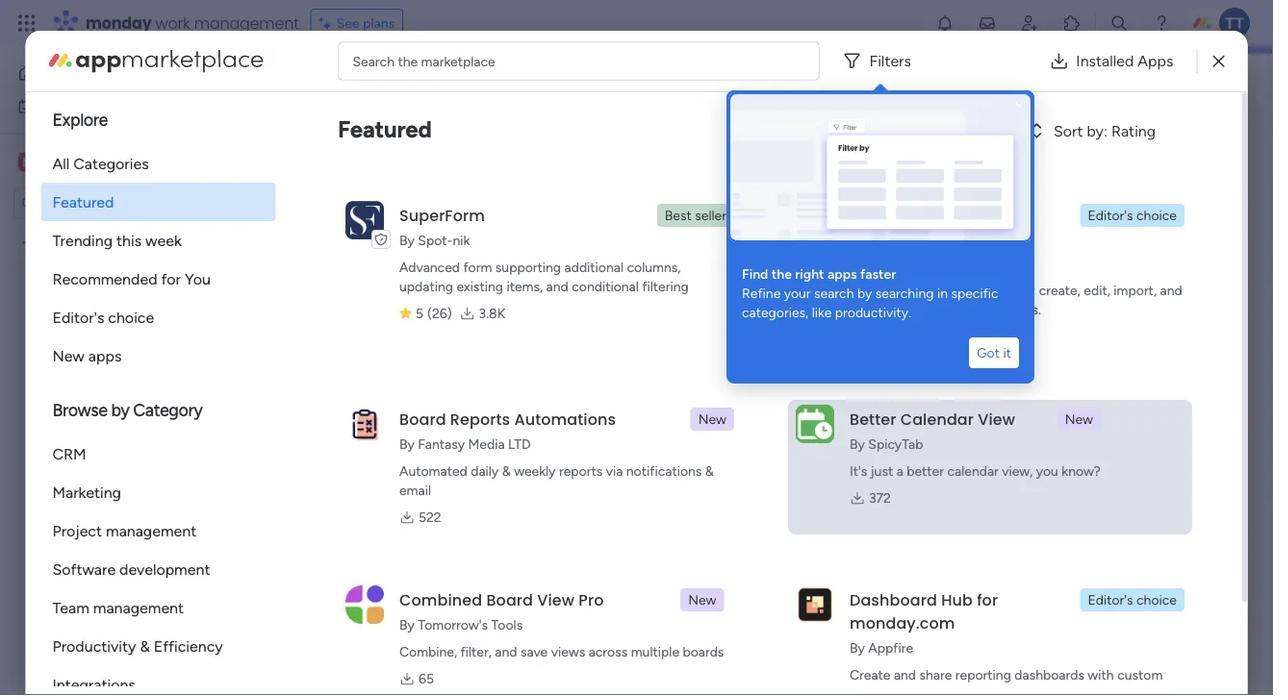 Task type: locate. For each thing, give the bounding box(es) containing it.
0 vertical spatial monday
[[86, 12, 152, 34]]

columns,
[[627, 259, 681, 276]]

1 vertical spatial the
[[772, 266, 792, 282]]

to right welcome
[[415, 102, 430, 120]]

2 vertical spatial to
[[752, 312, 765, 329]]

editor's choice down recommended
[[52, 309, 154, 327]]

0 horizontal spatial view
[[537, 590, 574, 611]]

you right the view,
[[1036, 464, 1058, 480]]

productivity
[[52, 638, 136, 656]]

automations
[[514, 409, 616, 430]]

for right hub
[[977, 590, 998, 611]]

editor's for smart spreadsheet for monday
[[1088, 207, 1133, 224]]

choice up custom at the right
[[1136, 593, 1177, 609]]

better
[[850, 409, 896, 430]]

0 vertical spatial view
[[1127, 112, 1161, 130]]

view for better calendar view
[[978, 409, 1015, 430]]

by for dashboard hub for monday.com
[[850, 641, 865, 657]]

work down 'search'
[[347, 115, 415, 152]]

search the marketplace
[[353, 53, 495, 69]]

connect
[[768, 312, 818, 329]]

browse
[[52, 400, 107, 421]]

place.
[[637, 292, 672, 309]]

option
[[0, 230, 245, 234]]

reporting
[[955, 668, 1011, 684]]

editor's for dashboard hub for monday.com
[[1088, 593, 1133, 609]]

view members
[[1127, 112, 1229, 130]]

1 vertical spatial apps
[[88, 347, 122, 365]]

work inside button
[[64, 98, 93, 115]]

terry turtle image
[[1220, 8, 1250, 39]]

1 vertical spatial view
[[978, 409, 1015, 430]]

via
[[606, 464, 623, 480]]

by up the it's
[[850, 437, 865, 453]]

the inside find the right apps faster refine your search by searching in specific categories, like productivity.
[[772, 266, 792, 282]]

app logo image for dashboard
[[796, 586, 834, 625]]

refine
[[742, 285, 781, 302]]

and right import,
[[1160, 283, 1182, 299]]

editor's up the new apps
[[52, 309, 104, 327]]

recommended for you
[[52, 270, 211, 288]]

2 horizontal spatial for
[[1006, 205, 1027, 226]]

editor's choice up custom at the right
[[1088, 593, 1177, 609]]

2 vertical spatial for
[[977, 590, 998, 611]]

by left stiltsoft
[[850, 256, 865, 272]]

by left fantasy at the left of the page
[[399, 437, 414, 453]]

development
[[119, 561, 210, 579]]

project for project management
[[52, 522, 102, 541]]

the for find
[[772, 266, 792, 282]]

project for project management
[[45, 239, 89, 256]]

1 vertical spatial featured
[[52, 193, 114, 211]]

project up recommended
[[45, 239, 89, 256]]

like down 'search'
[[812, 305, 832, 321]]

2 vertical spatial monday
[[518, 312, 567, 329]]

featured down 'search'
[[337, 115, 431, 143]]

0 horizontal spatial monday
[[86, 12, 152, 34]]

by inside find the right apps faster refine your search by searching in specific categories, like productivity.
[[858, 285, 872, 302]]

fantasy
[[418, 437, 465, 453]]

0 horizontal spatial the
[[307, 333, 327, 349]]

nik
[[452, 232, 470, 249]]

0 vertical spatial project
[[45, 239, 89, 256]]

choice up import,
[[1136, 207, 1177, 224]]

and down tools
[[495, 644, 517, 661]]

you inside 'manage and run all aspects of your work in one unified place. from everyday tasks, to advanced projects, and processes, monday work management allows you to connect the dots, work smarter, and achieve shared goals.'
[[726, 312, 749, 329]]

1 vertical spatial monday
[[850, 228, 916, 249]]

monday work management
[[86, 12, 299, 34]]

choice down recommended for you
[[108, 309, 154, 327]]

by:
[[1087, 122, 1108, 140]]

from
[[676, 292, 707, 309]]

to
[[415, 102, 430, 120], [805, 292, 818, 309], [752, 312, 765, 329]]

in left one at top
[[552, 292, 563, 309]]

work up apps marketplace image
[[156, 12, 190, 34]]

app logo image left fantasy at the left of the page
[[345, 405, 384, 444]]

rating
[[1111, 122, 1156, 140]]

dashboard hub for monday.com
[[850, 590, 998, 634]]

and inside spreadsheets on monday.com: create, edit, import, and export using excel-like features.
[[1160, 283, 1182, 299]]

1 vertical spatial by
[[111, 400, 129, 421]]

for inside dashboard hub for monday.com
[[977, 590, 998, 611]]

& right notifications
[[705, 464, 714, 480]]

1 vertical spatial choice
[[108, 309, 154, 327]]

it's
[[850, 464, 867, 480]]

project inside list box
[[45, 239, 89, 256]]

apps up browse by category
[[88, 347, 122, 365]]

new up notifications
[[698, 412, 726, 428]]

0 vertical spatial apps
[[828, 266, 857, 282]]

your down right
[[784, 285, 811, 302]]

calendar
[[947, 464, 999, 480]]

project up the software
[[52, 522, 102, 541]]

to down right
[[805, 292, 818, 309]]

by for better calendar view
[[850, 437, 865, 453]]

1 horizontal spatial monday
[[518, 312, 567, 329]]

smarter,
[[396, 333, 446, 349]]

new up boards
[[688, 593, 716, 609]]

1 horizontal spatial in
[[938, 285, 948, 302]]

2 horizontal spatial view
[[1127, 112, 1161, 130]]

apps
[[1138, 52, 1174, 70]]

by fantasy media ltd
[[399, 437, 531, 453]]

see plans
[[337, 15, 395, 31]]

the up tasks,
[[772, 266, 792, 282]]

0 horizontal spatial to
[[415, 102, 430, 120]]

for left you
[[161, 270, 181, 288]]

2 vertical spatial the
[[307, 333, 327, 349]]

your inside find the right apps faster refine your search by searching in specific categories, like productivity.
[[784, 285, 811, 302]]

1 horizontal spatial view
[[978, 409, 1015, 430]]

0 vertical spatial by
[[858, 285, 872, 302]]

new up "browse"
[[52, 347, 85, 365]]

trending
[[52, 232, 113, 250]]

0 vertical spatial board
[[399, 409, 446, 430]]

0 horizontal spatial you
[[726, 312, 749, 329]]

right
[[795, 266, 825, 282]]

2 horizontal spatial the
[[772, 266, 792, 282]]

you down everyday
[[726, 312, 749, 329]]

by up export
[[858, 285, 872, 302]]

work inside welcome to work management
[[347, 115, 415, 152]]

editor's up edit,
[[1088, 207, 1133, 224]]

categories,
[[742, 305, 809, 321]]

2 vertical spatial view
[[537, 590, 574, 611]]

5
[[415, 306, 423, 322]]

1 horizontal spatial by
[[858, 285, 872, 302]]

0 vertical spatial the
[[398, 53, 418, 69]]

app logo image left by spot-nik
[[345, 201, 384, 239]]

management inside 'manage and run all aspects of your work in one unified place. from everyday tasks, to advanced projects, and processes, monday work management allows you to connect the dots, work smarter, and achieve shared goals.'
[[603, 312, 682, 329]]

monday up home button
[[86, 12, 152, 34]]

choice for smart spreadsheet for monday
[[1136, 207, 1177, 224]]

and right "items,"
[[546, 279, 568, 295]]

0 vertical spatial for
[[1006, 205, 1027, 226]]

spicytab
[[868, 437, 923, 453]]

0 horizontal spatial like
[[812, 305, 832, 321]]

in
[[938, 285, 948, 302], [552, 292, 563, 309]]

view inside button
[[1127, 112, 1161, 130]]

editor's choice for smart spreadsheet for monday
[[1088, 207, 1177, 224]]

app logo image for board
[[345, 405, 384, 444]]

0 horizontal spatial for
[[161, 270, 181, 288]]

categories
[[73, 155, 149, 173]]

monday up shared
[[518, 312, 567, 329]]

editor's choice up import,
[[1088, 207, 1177, 224]]

work right my
[[64, 98, 93, 115]]

app logo image up right
[[796, 201, 834, 239]]

email
[[399, 483, 431, 499]]

1 horizontal spatial to
[[752, 312, 765, 329]]

for inside smart spreadsheet for monday
[[1006, 205, 1027, 226]]

& right daily
[[502, 464, 510, 480]]

got it
[[977, 345, 1012, 361]]

existing
[[456, 279, 503, 295]]

0 vertical spatial editor's
[[1088, 207, 1133, 224]]

by stiltsoft europe oü
[[850, 256, 987, 272]]

view left "pro"
[[537, 590, 574, 611]]

this
[[116, 232, 142, 250]]

1 horizontal spatial your
[[784, 285, 811, 302]]

close image
[[1012, 98, 1027, 114]]

1 vertical spatial project
[[52, 522, 102, 541]]

share
[[919, 668, 952, 684]]

1 vertical spatial editor's choice
[[52, 309, 154, 327]]

monday
[[86, 12, 152, 34], [850, 228, 916, 249], [518, 312, 567, 329]]

2 vertical spatial editor's choice
[[1088, 593, 1177, 609]]

app logo image left better
[[796, 405, 834, 444]]

new for board reports automations
[[698, 412, 726, 428]]

your inside 'manage and run all aspects of your work in one unified place. from everyday tasks, to advanced projects, and processes, monday work management allows you to connect the dots, work smarter, and achieve shared goals.'
[[490, 292, 516, 309]]

0 horizontal spatial your
[[490, 292, 516, 309]]

1 vertical spatial to
[[805, 292, 818, 309]]

editor's choice
[[1088, 207, 1177, 224], [52, 309, 154, 327], [1088, 593, 1177, 609]]

app logo image for combined
[[345, 586, 384, 625]]

1 horizontal spatial board
[[486, 590, 533, 611]]

and left run
[[358, 292, 381, 309]]

appfire
[[868, 641, 913, 657]]

your right of
[[490, 292, 516, 309]]

better
[[907, 464, 944, 480]]

find the right apps faster refine your search by searching in specific categories, like productivity.
[[742, 266, 1002, 321]]

0 horizontal spatial by
[[111, 400, 129, 421]]

featured up trending at the top left
[[52, 193, 114, 211]]

monday down smart at the right of the page
[[850, 228, 916, 249]]

you
[[726, 312, 749, 329], [1036, 464, 1058, 480]]

2 vertical spatial choice
[[1136, 593, 1177, 609]]

by right "browse"
[[111, 400, 129, 421]]

apps up 'search'
[[828, 266, 857, 282]]

apps
[[828, 266, 857, 282], [88, 347, 122, 365]]

editor's up with
[[1088, 593, 1133, 609]]

software development
[[52, 561, 210, 579]]

view up the view,
[[978, 409, 1015, 430]]

new up know?
[[1065, 412, 1093, 428]]

app logo image left combined
[[345, 586, 384, 625]]

sort by: rating
[[1054, 122, 1156, 140]]

your for search
[[784, 285, 811, 302]]

0 vertical spatial choice
[[1136, 207, 1177, 224]]

import,
[[1114, 283, 1157, 299]]

by left the spot-
[[399, 232, 414, 249]]

the down advanced
[[307, 333, 327, 349]]

search
[[353, 53, 395, 69]]

apps image
[[1063, 13, 1082, 33]]

2 vertical spatial editor's
[[1088, 593, 1133, 609]]

5 (26)
[[415, 306, 452, 322]]

to down refine
[[752, 312, 765, 329]]

seller
[[695, 207, 726, 224]]

by up create
[[850, 641, 865, 657]]

combined board view pro
[[399, 590, 604, 611]]

app logo image left dashboard
[[796, 586, 834, 625]]

and right 5
[[425, 312, 448, 329]]

and
[[546, 279, 568, 295], [1160, 283, 1182, 299], [358, 292, 381, 309], [425, 312, 448, 329], [449, 333, 471, 349], [495, 644, 517, 661], [894, 668, 916, 684], [890, 687, 913, 696]]

3.8k
[[479, 306, 505, 322]]

1 vertical spatial board
[[486, 590, 533, 611]]

by up combine,
[[399, 618, 414, 634]]

new for combined board view pro
[[688, 593, 716, 609]]

0 vertical spatial editor's choice
[[1088, 207, 1177, 224]]

invite members image
[[1020, 13, 1040, 33]]

filters button
[[835, 42, 927, 80]]

1 horizontal spatial &
[[502, 464, 510, 480]]

1 horizontal spatial for
[[977, 590, 998, 611]]

1 horizontal spatial featured
[[337, 115, 431, 143]]

workspace selection element
[[18, 151, 161, 176]]

oü
[[967, 256, 987, 272]]

2 horizontal spatial to
[[805, 292, 818, 309]]

project
[[45, 239, 89, 256], [52, 522, 102, 541]]

board
[[399, 409, 446, 430], [486, 590, 533, 611]]

view right by:
[[1127, 112, 1161, 130]]

0 horizontal spatial in
[[552, 292, 563, 309]]

for for dashboard hub for monday.com
[[977, 590, 998, 611]]

software
[[52, 561, 116, 579]]

0 vertical spatial you
[[726, 312, 749, 329]]

board up tools
[[486, 590, 533, 611]]

monday inside 'manage and run all aspects of your work in one unified place. from everyday tasks, to advanced projects, and processes, monday work management allows you to connect the dots, work smarter, and achieve shared goals.'
[[518, 312, 567, 329]]

1 horizontal spatial like
[[965, 302, 985, 318]]

everyday
[[710, 292, 765, 309]]

1 horizontal spatial you
[[1036, 464, 1058, 480]]

1 horizontal spatial apps
[[828, 266, 857, 282]]

form
[[463, 259, 492, 276]]

productivity.
[[835, 305, 912, 321]]

product
[[509, 241, 571, 261]]

app logo image for better
[[796, 405, 834, 444]]

board up fantasy at the left of the page
[[399, 409, 446, 430]]

just
[[871, 464, 893, 480]]

the right 'search'
[[398, 53, 418, 69]]

dots,
[[330, 333, 361, 349]]

0 vertical spatial to
[[415, 102, 430, 120]]

new for better calendar view
[[1065, 412, 1093, 428]]

choice
[[1136, 207, 1177, 224], [108, 309, 154, 327], [1136, 593, 1177, 609]]

like down specific
[[965, 302, 985, 318]]

& left efficiency
[[140, 638, 150, 656]]

edit,
[[1084, 283, 1110, 299]]

help image
[[1152, 13, 1172, 33]]

with
[[1088, 668, 1114, 684]]

marketplace
[[421, 53, 495, 69]]

ltd
[[508, 437, 531, 453]]

1 horizontal spatial the
[[398, 53, 418, 69]]

app logo image
[[345, 201, 384, 239], [796, 201, 834, 239], [345, 405, 384, 444], [796, 405, 834, 444], [345, 586, 384, 625], [796, 586, 834, 625]]

2 horizontal spatial monday
[[850, 228, 916, 249]]

1 vertical spatial for
[[161, 270, 181, 288]]

combine, filter, and save views across multiple boards
[[399, 644, 724, 661]]

main
[[44, 153, 78, 171]]

for right the spreadsheet
[[1006, 205, 1027, 226]]

in up excel-
[[938, 285, 948, 302]]

you
[[185, 270, 211, 288]]

to inside welcome to work management
[[415, 102, 430, 120]]



Task type: vqa. For each thing, say whether or not it's contained in the screenshot.
THE CLOSE UPDATE FEED (INBOX) image
no



Task type: describe. For each thing, give the bounding box(es) containing it.
0 horizontal spatial apps
[[88, 347, 122, 365]]

searching
[[876, 285, 934, 302]]

spreadsheets
[[850, 283, 932, 299]]

project management
[[52, 522, 197, 541]]

multiple
[[631, 644, 679, 661]]

the inside 'manage and run all aspects of your work in one unified place. from everyday tasks, to advanced projects, and processes, monday work management allows you to connect the dots, work smarter, and achieve shared goals.'
[[307, 333, 327, 349]]

notifications
[[626, 464, 702, 480]]

a
[[896, 464, 903, 480]]

like inside spreadsheets on monday.com: create, edit, import, and export using excel-like features.
[[965, 302, 985, 318]]

best
[[665, 207, 691, 224]]

0 vertical spatial featured
[[337, 115, 431, 143]]

create,
[[1039, 283, 1080, 299]]

stiltsoft
[[868, 256, 917, 272]]

work management product
[[361, 241, 571, 261]]

save
[[520, 644, 548, 661]]

across
[[588, 644, 627, 661]]

run
[[384, 292, 404, 309]]

it's just a better calendar view, you know?
[[850, 464, 1101, 480]]

achieve
[[475, 333, 521, 349]]

main workspace
[[44, 153, 158, 171]]

automated daily & weekly reports via notifications & email
[[399, 464, 714, 499]]

marketing
[[52, 484, 121, 502]]

spreadsheets on monday.com: create, edit, import, and export using excel-like features.
[[850, 283, 1182, 318]]

export
[[850, 302, 889, 318]]

work up run
[[361, 241, 399, 261]]

by for smart spreadsheet for monday
[[850, 256, 865, 272]]

advanced
[[399, 259, 460, 276]]

week
[[145, 232, 182, 250]]

apps inside find the right apps faster refine your search by searching in specific categories, like productivity.
[[828, 266, 857, 282]]

in inside 'manage and run all aspects of your work in one unified place. from everyday tasks, to advanced projects, and processes, monday work management allows you to connect the dots, work smarter, and achieve shared goals.'
[[552, 292, 563, 309]]

processes,
[[451, 312, 515, 329]]

goals.
[[568, 333, 603, 349]]

in inside find the right apps faster refine your search by searching in specific categories, like productivity.
[[938, 285, 948, 302]]

all
[[407, 292, 420, 309]]

0 horizontal spatial featured
[[52, 193, 114, 211]]

plans
[[363, 15, 395, 31]]

team
[[52, 599, 89, 618]]

management inside welcome to work management
[[422, 115, 605, 152]]

automated
[[399, 464, 467, 480]]

all
[[52, 155, 70, 173]]

sort
[[1054, 122, 1083, 140]]

and right 'charts'
[[890, 687, 913, 696]]

2 horizontal spatial &
[[705, 464, 714, 480]]

dapulse x slim image
[[1213, 50, 1225, 73]]

know?
[[1062, 464, 1101, 480]]

workspace
[[82, 153, 158, 171]]

conditional
[[572, 279, 639, 295]]

explore
[[52, 110, 108, 130]]

by for board reports automations
[[399, 437, 414, 453]]

view,
[[1002, 464, 1033, 480]]

by appfire
[[850, 641, 913, 657]]

filters
[[870, 52, 912, 70]]

search
[[814, 285, 854, 302]]

monday.com
[[850, 613, 955, 634]]

inbox image
[[978, 13, 997, 33]]

project management list box
[[0, 227, 245, 524]]

advanced form supporting additional columns, updating existing items, and conditional filtering
[[399, 259, 688, 295]]

reports
[[559, 464, 602, 480]]

and down appfire
[[894, 668, 916, 684]]

efficiency
[[154, 638, 223, 656]]

installed apps button
[[1034, 42, 1189, 80]]

sort by: rating button
[[994, 116, 1196, 146]]

aspects
[[423, 292, 470, 309]]

workspace image
[[18, 152, 38, 173]]

editor's choice for dashboard hub for monday.com
[[1088, 593, 1177, 609]]

by for combined board view pro
[[399, 618, 414, 634]]

view for combined board view pro
[[537, 590, 574, 611]]

welcome
[[347, 102, 411, 120]]

trending this week
[[52, 232, 182, 250]]

0 horizontal spatial &
[[140, 638, 150, 656]]

work down projects,
[[364, 333, 393, 349]]

find the right apps faster heading
[[742, 265, 1019, 284]]

smart
[[850, 205, 897, 226]]

by tomorrow's tools
[[399, 618, 522, 634]]

work up goals.
[[570, 312, 600, 329]]

notifications image
[[936, 13, 955, 33]]

1 vertical spatial editor's
[[52, 309, 104, 327]]

category
[[133, 400, 203, 421]]

spot-
[[418, 232, 452, 249]]

find
[[742, 266, 769, 282]]

your for work
[[490, 292, 516, 309]]

charts
[[850, 687, 887, 696]]

work down 'supporting'
[[520, 292, 549, 309]]

using
[[892, 302, 924, 318]]

Search in workspace field
[[40, 193, 161, 215]]

see plans button
[[311, 9, 403, 38]]

superform
[[399, 205, 485, 226]]

excel-
[[928, 302, 965, 318]]

better calendar view
[[850, 409, 1015, 430]]

browse by category
[[52, 400, 203, 421]]

the for search
[[398, 53, 418, 69]]

media
[[468, 437, 505, 453]]

manage
[[307, 292, 355, 309]]

select product image
[[17, 13, 37, 33]]

and inside advanced form supporting additional columns, updating existing items, and conditional filtering
[[546, 279, 568, 295]]

integrations
[[52, 676, 136, 695]]

tomorrow's
[[418, 618, 488, 634]]

daily
[[470, 464, 498, 480]]

calendar
[[900, 409, 974, 430]]

search everything image
[[1110, 13, 1129, 33]]

manage and run all aspects of your work in one unified place. from everyday tasks, to advanced projects, and processes, monday work management allows you to connect the dots, work smarter, and achieve shared goals.
[[307, 292, 818, 349]]

home
[[44, 65, 81, 81]]

like inside find the right apps faster refine your search by searching in specific categories, like productivity.
[[812, 305, 832, 321]]

choice for dashboard hub for monday.com
[[1136, 593, 1177, 609]]

supporting
[[495, 259, 561, 276]]

by for superform
[[399, 232, 414, 249]]

for for smart spreadsheet for monday
[[1006, 205, 1027, 226]]

additional
[[564, 259, 623, 276]]

home button
[[12, 58, 207, 89]]

faster
[[861, 266, 896, 282]]

and down processes,
[[449, 333, 471, 349]]

installed apps
[[1077, 52, 1174, 70]]

team management
[[52, 599, 184, 618]]

new apps
[[52, 347, 122, 365]]

all categories
[[52, 155, 149, 173]]

pro
[[578, 590, 604, 611]]

best seller
[[665, 207, 726, 224]]

0 horizontal spatial board
[[399, 409, 446, 430]]

apps marketplace image
[[49, 50, 263, 73]]

filtering
[[642, 279, 688, 295]]

boards
[[682, 644, 724, 661]]

europe
[[920, 256, 963, 272]]

monday inside smart spreadsheet for monday
[[850, 228, 916, 249]]

1 vertical spatial you
[[1036, 464, 1058, 480]]

m
[[22, 154, 34, 170]]



